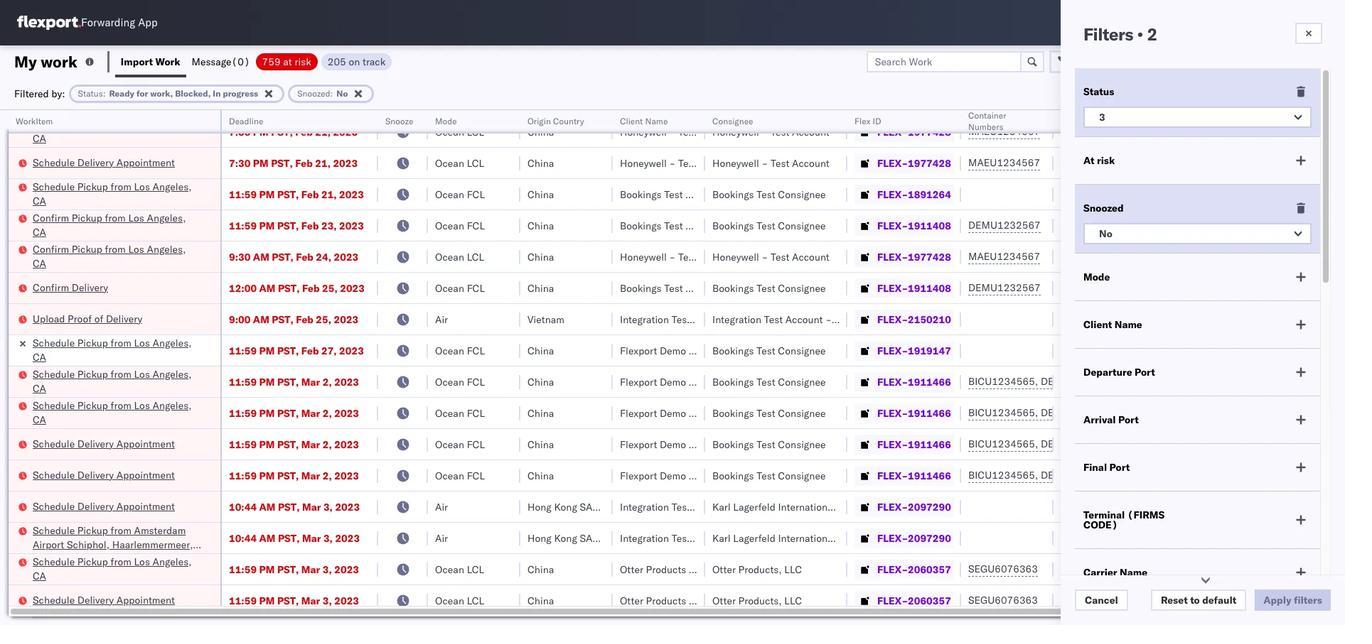 Task type: describe. For each thing, give the bounding box(es) containing it.
11:59 pm pst, feb 27, 2023
[[229, 344, 364, 357]]

am for confirm delivery
[[259, 282, 276, 295]]

batch action
[[1265, 55, 1327, 68]]

work
[[41, 52, 77, 71]]

2 ag from the left
[[852, 313, 865, 326]]

demo for 2nd schedule pickup from los angeles, ca button from the bottom of the page
[[660, 407, 686, 420]]

at
[[283, 55, 292, 68]]

1 flex-2097290 from the top
[[877, 501, 951, 514]]

23,
[[321, 219, 337, 232]]

2 team from the top
[[1286, 470, 1308, 482]]

carrier
[[1083, 567, 1117, 579]]

final port
[[1083, 461, 1130, 474]]

flxt00001977428a for confirm pickup from los angeles, ca
[[1061, 251, 1159, 263]]

1 integration from the left
[[620, 313, 669, 326]]

for
[[136, 88, 148, 98]]

mbl/mawb numbers
[[1061, 116, 1148, 127]]

(firms
[[1127, 509, 1165, 522]]

1 kong from the top
[[554, 501, 577, 514]]

schedule pickup from amsterdam airport schiphol, haarlemmermeer, netherlands
[[33, 524, 193, 566]]

my work
[[14, 52, 77, 71]]

am for schedule pickup from amsterdam airport schiphol, haarlemmermeer, netherlands
[[259, 532, 276, 545]]

flex-1919147
[[877, 344, 951, 357]]

1 integration test account - on ag from the left
[[620, 313, 773, 326]]

2 test from the top
[[1238, 470, 1256, 482]]

delivery for the confirm delivery button
[[72, 281, 108, 294]]

port for departure port
[[1135, 366, 1155, 379]]

pst, for schedule pickup from amsterdam airport schiphol, haarlemmermeer, netherlands link
[[278, 532, 300, 545]]

clearance
[[110, 86, 156, 99]]

confirm pickup from los angeles, ca button for 11:59 pm pst, feb 23, 2023
[[33, 211, 202, 241]]

batch
[[1265, 55, 1293, 68]]

at
[[1083, 154, 1094, 167]]

pm for 5th the schedule delivery appointment button from the top
[[259, 595, 275, 607]]

resize handle column header for deadline
[[361, 110, 378, 626]]

1 international from the top
[[778, 501, 836, 514]]

4 11:59 from the top
[[229, 376, 257, 389]]

otter products - test account for schedule delivery appointment
[[620, 595, 757, 607]]

5 ocean lcl from the top
[[435, 595, 484, 607]]

11 resize handle column header from the left
[[1307, 110, 1324, 626]]

759 at risk
[[262, 55, 311, 68]]

4 flexport from the top
[[620, 438, 657, 451]]

1919147
[[908, 344, 951, 357]]

8 ca from the top
[[33, 570, 46, 583]]

schedule delivery appointment button for 7:30 pm pst, feb 21, 2023
[[33, 155, 175, 171]]

schedule for fifth schedule pickup from los angeles, ca button from the bottom of the page
[[33, 118, 75, 130]]

1 b.v from the top
[[838, 501, 854, 514]]

4 flex-1911466 from the top
[[877, 470, 951, 482]]

confirm delivery link
[[33, 280, 108, 295]]

2150210
[[908, 313, 951, 326]]

2 2, from the top
[[323, 407, 332, 420]]

deadline
[[229, 116, 263, 127]]

haarlemmermeer,
[[112, 539, 193, 551]]

1 1911466 from the top
[[908, 376, 951, 389]]

1 schedule pickup from los angeles, ca button from the top
[[33, 117, 202, 147]]

1977428 for schedule pickup from los angeles, ca
[[908, 125, 951, 138]]

3 resize handle column header from the left
[[411, 110, 428, 626]]

205
[[328, 55, 346, 68]]

documents
[[33, 101, 84, 113]]

message (0)
[[192, 55, 250, 68]]

2 hong from the top
[[527, 532, 552, 545]]

1 bicu1234565, demu1232567 from the top
[[968, 375, 1113, 388]]

0 vertical spatial no
[[337, 88, 348, 98]]

2 bicu1234565, demu1232567 from the top
[[968, 407, 1113, 419]]

pst, for schedule pickup from los angeles, ca link related to 2nd schedule pickup from los angeles, ca button from the bottom of the page
[[277, 407, 299, 420]]

2 maeu1234567 from the top
[[968, 156, 1040, 169]]

am for upload proof of delivery
[[253, 313, 269, 326]]

3 ocean fcl from the top
[[435, 282, 485, 295]]

exception
[[1122, 55, 1168, 68]]

1 vertical spatial name
[[1115, 318, 1142, 331]]

3 bicu1234565, demu1232567 from the top
[[968, 438, 1113, 451]]

2 10:44 from the top
[[229, 532, 257, 545]]

2 flex-1977428 from the top
[[877, 157, 951, 170]]

2 test 20 wi team assignm from the top
[[1238, 470, 1345, 482]]

24,
[[316, 251, 331, 263]]

2 lagerfeld from the top
[[733, 532, 775, 545]]

otter products, llc for schedule pickup from los angeles, ca
[[712, 563, 802, 576]]

2 c/o from the top
[[857, 532, 873, 545]]

confirm delivery
[[33, 281, 108, 294]]

9:30 am pst, feb 24, 2023
[[229, 251, 358, 263]]

pickup for fifth schedule pickup from los angeles, ca button from the top of the page's schedule pickup from los angeles, ca link
[[77, 556, 108, 568]]

1911408 for 11:59 pm pst, feb 23, 2023
[[908, 219, 951, 232]]

airport
[[33, 539, 64, 551]]

forwarding app link
[[17, 16, 158, 30]]

ready
[[109, 88, 134, 98]]

flex-1911466 for 4th schedule delivery appointment link from the bottom
[[877, 438, 951, 451]]

file
[[1102, 55, 1119, 68]]

flex-2150210
[[877, 313, 951, 326]]

reset
[[1161, 594, 1188, 607]]

27,
[[321, 344, 337, 357]]

pickup for schedule pickup from los angeles, ca link related to third schedule pickup from los angeles, ca button from the bottom
[[77, 368, 108, 381]]

mabltest12345 for schedule pickup from los angeles, ca
[[1061, 563, 1141, 576]]

delivery for the schedule delivery appointment button for 11:59 pm pst, mar 2, 2023
[[77, 469, 114, 482]]

2 ocean lcl from the top
[[435, 157, 484, 170]]

11 flex- from the top
[[877, 438, 908, 451]]

4 ocean fcl from the top
[[435, 344, 485, 357]]

test123
[[1061, 188, 1102, 201]]

from for fifth schedule pickup from los angeles, ca button from the top of the page
[[111, 556, 131, 568]]

llc for schedule pickup from los angeles, ca
[[784, 563, 802, 576]]

1 vertical spatial client
[[1083, 318, 1112, 331]]

confirm for 11:59
[[33, 211, 69, 224]]

delivery for the schedule delivery appointment button corresponding to 10:44 am pst, mar 3, 2023
[[77, 500, 114, 513]]

work,
[[150, 88, 173, 98]]

pst, for schedule pickup from los angeles, ca link related to third schedule pickup from los angeles, ca button from the bottom
[[277, 376, 299, 389]]

actions
[[1292, 116, 1321, 127]]

origin country
[[527, 116, 584, 127]]

demo123 for 12:00 am pst, feb 25, 2023
[[1061, 282, 1109, 295]]

2060357 for schedule delivery appointment
[[908, 595, 951, 607]]

origin
[[527, 116, 551, 127]]

1 karl lagerfeld international b.v c/o bleckmann from the top
[[712, 501, 927, 514]]

2 7:30 from the top
[[229, 157, 251, 170]]

4 schedule from the top
[[33, 337, 75, 349]]

in
[[213, 88, 221, 98]]

5 schedule delivery appointment from the top
[[33, 594, 175, 607]]

12 resize handle column header from the left
[[1309, 110, 1326, 626]]

message
[[192, 55, 231, 68]]

file exception
[[1102, 55, 1168, 68]]

delivery for 5th the schedule delivery appointment button from the top
[[77, 594, 114, 607]]

2 flex-2097290 from the top
[[877, 532, 951, 545]]

1 wi from the top
[[1273, 438, 1283, 451]]

schedule pickup from los angeles, ca link for fifth schedule pickup from los angeles, ca button from the top of the page
[[33, 555, 202, 583]]

filters
[[1083, 23, 1133, 45]]

reset to default button
[[1151, 590, 1246, 611]]

2 assignm from the top
[[1311, 470, 1345, 482]]

1 11:59 from the top
[[229, 188, 257, 201]]

11:59 pm pst, feb 21, 2023
[[229, 188, 364, 201]]

pst, for upload proof of delivery link
[[272, 313, 293, 326]]

pm for third schedule pickup from los angeles, ca button from the bottom
[[259, 376, 275, 389]]

resize handle column header for mbl/mawb numbers
[[1214, 110, 1231, 626]]

759
[[262, 55, 281, 68]]

11:59 pm pst, feb 23, 2023
[[229, 219, 364, 232]]

upload customs clearance documents link
[[33, 86, 202, 114]]

am for confirm pickup from los angeles, ca
[[253, 251, 269, 263]]

schedule for the schedule delivery appointment button for 11:59 pm pst, mar 2, 2023
[[33, 469, 75, 482]]

3, for schedule pickup from amsterdam airport schiphol, haarlemmermeer, netherlands
[[323, 532, 333, 545]]

filters • 2
[[1083, 23, 1157, 45]]

2 kong from the top
[[554, 532, 577, 545]]

3 ocean lcl from the top
[[435, 251, 484, 263]]

container
[[968, 110, 1006, 121]]

2 flxt00001977428a from the top
[[1061, 157, 1159, 170]]

pm for second schedule pickup from los angeles, ca button from the top of the page
[[259, 188, 275, 201]]

schedule pickup from los angeles, ca link for second schedule pickup from los angeles, ca button from the top of the page
[[33, 180, 202, 208]]

7 flex- from the top
[[877, 313, 908, 326]]

flex
[[855, 116, 870, 127]]

1 7:30 from the top
[[229, 125, 251, 138]]

pickup for 11:59 pm pst, feb 23, 2023's confirm pickup from los angeles, ca link
[[72, 211, 102, 224]]

forwarding
[[81, 16, 135, 29]]

3, for schedule pickup from los angeles, ca
[[323, 563, 332, 576]]

2060357 for schedule pickup from los angeles, ca
[[908, 563, 951, 576]]

4 1911466 from the top
[[908, 470, 951, 482]]

upload customs clearance documents
[[33, 86, 156, 113]]

1977428 for confirm pickup from los angeles, ca
[[908, 251, 951, 263]]

schedule pickup from amsterdam airport schiphol, haarlemmermeer, netherlands button
[[33, 524, 202, 566]]

•
[[1137, 23, 1143, 45]]

mar for third schedule pickup from los angeles, ca button from the bottom
[[301, 376, 320, 389]]

pst, for confirm pickup from los angeles, ca link associated with 9:30 am pst, feb 24, 2023
[[272, 251, 293, 263]]

1 on from the left
[[742, 313, 757, 326]]

import work
[[121, 55, 180, 68]]

8 flex- from the top
[[877, 344, 908, 357]]

13 flex- from the top
[[877, 501, 908, 514]]

1 10:44 from the top
[[229, 501, 257, 514]]

2 ocean fcl from the top
[[435, 219, 485, 232]]

los for schedule pickup from los angeles, ca link related to 2nd schedule pickup from los angeles, ca button from the bottom of the page
[[134, 399, 150, 412]]

2 11:59 from the top
[[229, 219, 257, 232]]

1 horizontal spatial mode
[[1083, 271, 1110, 284]]

appointment for 11:59 pm pst, mar 2, 2023
[[116, 469, 175, 482]]

work
[[155, 55, 180, 68]]

products for schedule pickup from los angeles, ca
[[646, 563, 686, 576]]

flex-1911408 for 11:59 pm pst, feb 23, 2023
[[877, 219, 951, 232]]

feb for upload proof of delivery button
[[296, 313, 313, 326]]

1 demo from the top
[[660, 344, 686, 357]]

confirm pickup from los angeles, ca link for 11:59 pm pst, feb 23, 2023
[[33, 211, 202, 239]]

final
[[1083, 461, 1107, 474]]

schedule delivery appointment for 11:59
[[33, 469, 175, 482]]

9:30
[[229, 251, 251, 263]]

1 20 from the top
[[1258, 438, 1271, 451]]

4 schedule pickup from los angeles, ca button from the top
[[33, 398, 202, 428]]

2 b.v from the top
[[838, 532, 854, 545]]

schedule pickup from los angeles, ca for 4th schedule pickup from los angeles, ca link from the bottom of the page
[[33, 337, 192, 364]]

25, for 12:00 am pst, feb 25, 2023
[[322, 282, 338, 295]]

3 ca from the top
[[33, 226, 46, 239]]

flex-1911408 for 12:00 am pst, feb 25, 2023
[[877, 282, 951, 295]]

7 ca from the top
[[33, 413, 46, 426]]

client name button
[[613, 113, 691, 127]]

flex-2060357 for schedule pickup from los angeles, ca
[[877, 563, 951, 576]]

flexport. image
[[17, 16, 81, 30]]

upload proof of delivery button
[[33, 312, 142, 327]]

from for second schedule pickup from los angeles, ca button from the top of the page
[[111, 180, 131, 193]]

container numbers button
[[961, 107, 1039, 133]]

no button
[[1083, 223, 1312, 245]]

1 10:44 am pst, mar 3, 2023 from the top
[[229, 501, 360, 514]]

3 flexport demo consignee from the top
[[620, 407, 736, 420]]

25, for 9:00 am pst, feb 25, 2023
[[316, 313, 331, 326]]

12:00
[[229, 282, 257, 295]]

2 vertical spatial name
[[1120, 567, 1147, 579]]

snoozed for snoozed
[[1083, 202, 1124, 215]]

schedule for 5th the schedule delivery appointment button from the top
[[33, 594, 75, 607]]

0 horizontal spatial risk
[[295, 55, 311, 68]]

to
[[1190, 594, 1200, 607]]

3 11:59 pm pst, mar 2, 2023 from the top
[[229, 438, 359, 451]]

2 07492792403 from the top
[[1061, 532, 1129, 545]]

los for 4th schedule pickup from los angeles, ca link from the bottom of the page
[[134, 337, 150, 349]]

arrival
[[1083, 414, 1116, 427]]

from for fifth schedule pickup from los angeles, ca button from the bottom of the page
[[111, 118, 131, 130]]

4 bicu1234565, from the top
[[968, 469, 1038, 482]]

no inside button
[[1099, 227, 1112, 240]]

mode inside button
[[435, 116, 457, 127]]

2 integration test account - on ag from the left
[[712, 313, 865, 326]]

2 1977428 from the top
[[908, 157, 951, 170]]

batch action button
[[1243, 51, 1336, 72]]

1 karl from the top
[[712, 501, 731, 514]]

2 ca from the top
[[33, 194, 46, 207]]

205 on track
[[328, 55, 386, 68]]

from for 2nd schedule pickup from los angeles, ca button from the bottom of the page
[[111, 399, 131, 412]]

2 1911466 from the top
[[908, 407, 951, 420]]

by:
[[51, 87, 65, 100]]

7 fcl from the top
[[467, 438, 485, 451]]

resize handle column header for workitem
[[203, 110, 220, 626]]

action
[[1295, 55, 1327, 68]]

3 2, from the top
[[323, 438, 332, 451]]

client name inside client name button
[[620, 116, 668, 127]]

1 horizontal spatial client name
[[1083, 318, 1142, 331]]

Search Work text field
[[866, 51, 1021, 72]]

7 ocean from the top
[[435, 344, 464, 357]]

12:00 am pst, feb 25, 2023
[[229, 282, 365, 295]]

departure
[[1083, 366, 1132, 379]]

4 -- from the top
[[1061, 438, 1073, 451]]

6 11:59 from the top
[[229, 438, 257, 451]]

3 ocean from the top
[[435, 188, 464, 201]]

flex-1891264
[[877, 188, 951, 201]]

workitem
[[16, 116, 53, 127]]

5 ocean from the top
[[435, 251, 464, 263]]

resize handle column header for origin country
[[596, 110, 613, 626]]

appointment for 10:44 am pst, mar 3, 2023
[[116, 500, 175, 513]]

11 ocean from the top
[[435, 470, 464, 482]]

2 integration from the left
[[712, 313, 761, 326]]

confirm pickup from los angeles, ca button for 9:30 am pst, feb 24, 2023
[[33, 242, 202, 272]]

os
[[1305, 17, 1318, 28]]

flxt00001977428a for schedule pickup from los angeles, ca
[[1061, 125, 1159, 138]]

port for arrival port
[[1118, 414, 1139, 427]]

os button
[[1295, 6, 1328, 39]]

4 fcl from the top
[[467, 344, 485, 357]]

2 sar from the top
[[580, 532, 599, 545]]

9:00 am pst, feb 25, 2023
[[229, 313, 358, 326]]

upload customs clearance documents button
[[33, 86, 202, 116]]

customs
[[68, 86, 108, 99]]

017482927423
[[1061, 313, 1135, 326]]



Task type: locate. For each thing, give the bounding box(es) containing it.
demo for third schedule pickup from los angeles, ca button from the bottom
[[660, 376, 686, 389]]

1 hong from the top
[[527, 501, 552, 514]]

1 11:59 pm pst, mar 3, 2023 from the top
[[229, 563, 359, 576]]

port right 'final'
[[1109, 461, 1130, 474]]

8 schedule from the top
[[33, 469, 75, 482]]

client up departure
[[1083, 318, 1112, 331]]

1 vertical spatial upload
[[33, 312, 65, 325]]

status
[[1083, 85, 1114, 98], [78, 88, 103, 98]]

2 bleckmann from the top
[[876, 532, 927, 545]]

0 vertical spatial flex-2060357
[[877, 563, 951, 576]]

7:30 down progress
[[229, 125, 251, 138]]

proof
[[68, 312, 92, 325]]

0 vertical spatial llc
[[784, 563, 802, 576]]

0 vertical spatial products
[[646, 563, 686, 576]]

products, for schedule delivery appointment
[[738, 595, 782, 607]]

0 vertical spatial confirm pickup from los angeles, ca
[[33, 211, 186, 239]]

11:59 pm pst, mar 3, 2023 for schedule pickup from los angeles, ca
[[229, 563, 359, 576]]

snoozed up deadline button
[[297, 88, 330, 98]]

confirm inside the confirm delivery link
[[33, 281, 69, 294]]

status for status
[[1083, 85, 1114, 98]]

0 vertical spatial assignm
[[1311, 438, 1345, 451]]

1 07492792403 from the top
[[1061, 501, 1129, 514]]

0 vertical spatial 11:59 pm pst, mar 3, 2023
[[229, 563, 359, 576]]

11 schedule from the top
[[33, 556, 75, 568]]

0 horizontal spatial snoozed
[[297, 88, 330, 98]]

id
[[873, 116, 881, 127]]

1 vertical spatial wi
[[1273, 470, 1283, 482]]

2 vertical spatial 21,
[[321, 188, 337, 201]]

1 flexport from the top
[[620, 344, 657, 357]]

1 vertical spatial demo123
[[1061, 282, 1109, 295]]

1911408 up 2150210
[[908, 282, 951, 295]]

7:30 pm pst, feb 21, 2023 up 11:59 pm pst, feb 21, 2023
[[229, 157, 358, 170]]

0 vertical spatial karl
[[712, 501, 731, 514]]

maeu1234567 for schedule pickup from los angeles, ca
[[968, 125, 1040, 138]]

2 schedule pickup from los angeles, ca button from the top
[[33, 180, 202, 209]]

from for third schedule pickup from los angeles, ca button from the bottom
[[111, 368, 131, 381]]

0 vertical spatial client
[[620, 116, 643, 127]]

pickup for 4th schedule pickup from los angeles, ca link from the bottom of the page
[[77, 337, 108, 349]]

lcl for fifth schedule pickup from los angeles, ca button from the bottom of the page
[[467, 125, 484, 138]]

1 llc from the top
[[784, 563, 802, 576]]

1 vertical spatial client name
[[1083, 318, 1142, 331]]

schedule delivery appointment
[[33, 156, 175, 169], [33, 438, 175, 450], [33, 469, 175, 482], [33, 500, 175, 513], [33, 594, 175, 607]]

pst, for fifth schedule pickup from los angeles, ca button from the top of the page's schedule pickup from los angeles, ca link
[[277, 563, 299, 576]]

netherlands
[[33, 553, 88, 566]]

1 ca from the top
[[33, 132, 46, 145]]

cancel button
[[1075, 590, 1128, 611]]

1 11:59 pm pst, mar 2, 2023 from the top
[[229, 376, 359, 389]]

schedule delivery appointment link for 11:59
[[33, 468, 175, 482]]

schedule pickup from los angeles, ca link for fifth schedule pickup from los angeles, ca button from the bottom of the page
[[33, 117, 202, 145]]

1 vertical spatial 20
[[1258, 470, 1271, 482]]

schedule pickup from los angeles, ca
[[33, 118, 192, 145], [33, 180, 192, 207], [33, 337, 192, 364], [33, 368, 192, 395], [33, 399, 192, 426], [33, 556, 192, 583]]

flex-1911408 button
[[855, 216, 954, 236], [855, 216, 954, 236], [855, 278, 954, 298], [855, 278, 954, 298]]

1 vertical spatial 10:44 am pst, mar 3, 2023
[[229, 532, 360, 545]]

flex-1919147 button
[[855, 341, 954, 361], [855, 341, 954, 361]]

0 vertical spatial 7:30 pm pst, feb 21, 2023
[[229, 125, 358, 138]]

pm for second the schedule delivery appointment button from the top of the page
[[259, 438, 275, 451]]

demu1232567
[[968, 219, 1041, 232], [968, 282, 1041, 294], [1041, 375, 1113, 388], [1041, 407, 1113, 419], [1041, 438, 1113, 451], [1041, 469, 1113, 482]]

mabltest12345 down carrier
[[1061, 595, 1141, 607]]

confirm pickup from los angeles, ca for 11:59 pm pst, feb 23, 2023
[[33, 211, 186, 239]]

no down test123
[[1099, 227, 1112, 240]]

1 vertical spatial team
[[1286, 470, 1308, 482]]

pickup for schedule pickup from los angeles, ca link for second schedule pickup from los angeles, ca button from the top of the page
[[77, 180, 108, 193]]

port right arrival
[[1118, 414, 1139, 427]]

1977428 right id
[[908, 125, 951, 138]]

schedule pickup from los angeles, ca for schedule pickup from los angeles, ca link related to third schedule pickup from los angeles, ca button from the bottom
[[33, 368, 192, 395]]

2 vertical spatial 1977428
[[908, 251, 951, 263]]

feb for the confirm delivery button
[[302, 282, 320, 295]]

resize handle column header for consignee
[[830, 110, 847, 626]]

1 vertical spatial test
[[1238, 470, 1256, 482]]

1 horizontal spatial ag
[[852, 313, 865, 326]]

0 vertical spatial otter products, llc
[[712, 563, 802, 576]]

5 ocean fcl from the top
[[435, 376, 485, 389]]

1 horizontal spatial on
[[834, 313, 849, 326]]

workitem button
[[9, 113, 206, 127]]

snoozed : no
[[297, 88, 348, 98]]

feb left 24,
[[296, 251, 313, 263]]

0 vertical spatial mabltest12345
[[1061, 563, 1141, 576]]

2 schedule delivery appointment link from the top
[[33, 437, 175, 451]]

0 horizontal spatial on
[[742, 313, 757, 326]]

1 otter products - test account from the top
[[620, 563, 757, 576]]

segu6076363 for schedule delivery appointment
[[968, 594, 1038, 607]]

4 appointment from the top
[[116, 500, 175, 513]]

2 vertical spatial maeu1234567
[[968, 250, 1040, 263]]

flex-2060357 for schedule delivery appointment
[[877, 595, 951, 607]]

mode up 017482927423
[[1083, 271, 1110, 284]]

feb left 27,
[[301, 344, 319, 357]]

1 vertical spatial sar
[[580, 532, 599, 545]]

demo123 for 11:59 pm pst, feb 23, 2023
[[1061, 219, 1109, 232]]

4 flexport demo consignee from the top
[[620, 438, 736, 451]]

test 20 wi team assignm
[[1238, 438, 1345, 451], [1238, 470, 1345, 482]]

otter products, llc for schedule delivery appointment
[[712, 595, 802, 607]]

import
[[121, 55, 153, 68]]

5 lcl from the top
[[467, 595, 484, 607]]

pst, for fifth schedule delivery appointment link
[[277, 595, 299, 607]]

import work button
[[115, 45, 186, 77]]

21, up 23,
[[321, 188, 337, 201]]

16 flex- from the top
[[877, 595, 908, 607]]

12 ocean from the top
[[435, 563, 464, 576]]

1 flex-1977428 from the top
[[877, 125, 951, 138]]

client right country
[[620, 116, 643, 127]]

flex id button
[[847, 113, 947, 127]]

pm
[[253, 125, 269, 138], [253, 157, 269, 170], [259, 188, 275, 201], [259, 219, 275, 232], [259, 344, 275, 357], [259, 376, 275, 389], [259, 407, 275, 420], [259, 438, 275, 451], [259, 470, 275, 482], [259, 563, 275, 576], [259, 595, 275, 607]]

1 team from the top
[[1286, 438, 1308, 451]]

confirm for 12:00
[[33, 281, 69, 294]]

2 resize handle column header from the left
[[361, 110, 378, 626]]

1 vertical spatial maeu1234567
[[968, 156, 1040, 169]]

1 vertical spatial flex-1977428
[[877, 157, 951, 170]]

risk
[[295, 55, 311, 68], [1097, 154, 1115, 167]]

resize handle column header
[[203, 110, 220, 626], [361, 110, 378, 626], [411, 110, 428, 626], [503, 110, 520, 626], [596, 110, 613, 626], [688, 110, 705, 626], [830, 110, 847, 626], [944, 110, 961, 626], [1037, 110, 1054, 626], [1214, 110, 1231, 626], [1307, 110, 1324, 626], [1309, 110, 1326, 626]]

10 flex- from the top
[[877, 407, 908, 420]]

flex-1977428 right flex
[[877, 125, 951, 138]]

10:44
[[229, 501, 257, 514], [229, 532, 257, 545]]

mode
[[435, 116, 457, 127], [1083, 271, 1110, 284]]

segu6076363 for schedule pickup from los angeles, ca
[[968, 563, 1038, 576]]

feb up 11:59 pm pst, feb 21, 2023
[[295, 157, 313, 170]]

3 maeu1234567 from the top
[[968, 250, 1040, 263]]

confirm pickup from los angeles, ca for 9:30 am pst, feb 24, 2023
[[33, 243, 186, 270]]

upload up documents
[[33, 86, 65, 99]]

1 vertical spatial llc
[[784, 595, 802, 607]]

1977428 up 1891264
[[908, 157, 951, 170]]

0 vertical spatial c/o
[[857, 501, 873, 514]]

demo123 up 017482927423
[[1061, 282, 1109, 295]]

filtered
[[14, 87, 49, 100]]

9 schedule from the top
[[33, 500, 75, 513]]

1 test 20 wi team assignm from the top
[[1238, 438, 1345, 451]]

ag
[[759, 313, 773, 326], [852, 313, 865, 326]]

client inside button
[[620, 116, 643, 127]]

1 horizontal spatial integration
[[712, 313, 761, 326]]

14 flex- from the top
[[877, 532, 908, 545]]

3 button
[[1083, 107, 1312, 128]]

1 vertical spatial karl lagerfeld international b.v c/o bleckmann
[[712, 532, 927, 545]]

consignee inside button
[[712, 116, 753, 127]]

1 bicu1234565, from the top
[[968, 375, 1038, 388]]

0 vertical spatial 2097290
[[908, 501, 951, 514]]

0 horizontal spatial client name
[[620, 116, 668, 127]]

3, for schedule delivery appointment
[[323, 595, 332, 607]]

7:30 pm pst, feb 21, 2023 down the snoozed : no
[[229, 125, 358, 138]]

schiphol,
[[67, 539, 110, 551]]

0 horizontal spatial status
[[78, 88, 103, 98]]

8 ocean from the top
[[435, 376, 464, 389]]

consignee
[[712, 116, 753, 127], [686, 188, 733, 201], [778, 188, 826, 201], [686, 219, 733, 232], [778, 219, 826, 232], [686, 282, 733, 295], [778, 282, 826, 295], [689, 344, 736, 357], [778, 344, 826, 357], [689, 376, 736, 389], [778, 376, 826, 389], [689, 407, 736, 420], [778, 407, 826, 420], [689, 438, 736, 451], [778, 438, 826, 451], [689, 470, 736, 482], [778, 470, 826, 482]]

operator
[[1238, 116, 1273, 127]]

2 flex- from the top
[[877, 157, 908, 170]]

at risk
[[1083, 154, 1115, 167]]

: left ready
[[103, 88, 106, 98]]

9 flex- from the top
[[877, 376, 908, 389]]

upload left proof
[[33, 312, 65, 325]]

feb down 12:00 am pst, feb 25, 2023
[[296, 313, 313, 326]]

delivery for second the schedule delivery appointment button from the top of the page
[[77, 438, 114, 450]]

wi
[[1273, 438, 1283, 451], [1273, 470, 1283, 482]]

los
[[134, 118, 150, 130], [134, 180, 150, 193], [128, 211, 144, 224], [128, 243, 144, 256], [134, 337, 150, 349], [134, 368, 150, 381], [134, 399, 150, 412], [134, 556, 150, 568]]

5 flexport from the top
[[620, 470, 657, 482]]

1 vertical spatial products
[[646, 595, 686, 607]]

pickup inside 'schedule pickup from amsterdam airport schiphol, haarlemmermeer, netherlands'
[[77, 524, 108, 537]]

0 vertical spatial flxt00001977428a
[[1061, 125, 1159, 138]]

1 vertical spatial 7:30
[[229, 157, 251, 170]]

lcl for fifth schedule pickup from los angeles, ca button from the top of the page
[[467, 563, 484, 576]]

1 vertical spatial confirm pickup from los angeles, ca
[[33, 243, 186, 270]]

my
[[14, 52, 37, 71]]

mode button
[[428, 113, 506, 127]]

mode right snooze
[[435, 116, 457, 127]]

2 schedule delivery appointment button from the top
[[33, 437, 175, 452]]

demo
[[660, 344, 686, 357], [660, 376, 686, 389], [660, 407, 686, 420], [660, 438, 686, 451], [660, 470, 686, 482]]

otter products, llc
[[712, 563, 802, 576], [712, 595, 802, 607]]

otter
[[620, 563, 643, 576], [712, 563, 736, 576], [620, 595, 643, 607], [712, 595, 736, 607]]

pickup for fifth schedule pickup from los angeles, ca button from the bottom of the page schedule pickup from los angeles, ca link
[[77, 118, 108, 130]]

flex-1977428 up flex-1891264
[[877, 157, 951, 170]]

1 vertical spatial b.v
[[838, 532, 854, 545]]

1 demo123 from the top
[[1061, 219, 1109, 232]]

app
[[138, 16, 158, 29]]

1 vertical spatial risk
[[1097, 154, 1115, 167]]

resize handle column header for client name
[[688, 110, 705, 626]]

schedule for third schedule pickup from los angeles, ca button from the bottom
[[33, 368, 75, 381]]

0 vertical spatial 7:30
[[229, 125, 251, 138]]

0 vertical spatial lagerfeld
[[733, 501, 775, 514]]

7 resize handle column header from the left
[[830, 110, 847, 626]]

2 -- from the top
[[1061, 376, 1073, 389]]

(0)
[[231, 55, 250, 68]]

2 wi from the top
[[1273, 470, 1283, 482]]

los for fifth schedule pickup from los angeles, ca button from the top of the page's schedule pickup from los angeles, ca link
[[134, 556, 150, 568]]

flxt00001977428a up test123
[[1061, 157, 1159, 170]]

schedule pickup from los angeles, ca link for 2nd schedule pickup from los angeles, ca button from the bottom of the page
[[33, 398, 202, 427]]

1977428
[[908, 125, 951, 138], [908, 157, 951, 170], [908, 251, 951, 263]]

mar for 5th the schedule delivery appointment button from the top
[[301, 595, 320, 607]]

1 1911408 from the top
[[908, 219, 951, 232]]

flxt00001977428a down 3
[[1061, 125, 1159, 138]]

on
[[349, 55, 360, 68]]

resize handle column header for mode
[[503, 110, 520, 626]]

0 vertical spatial mode
[[435, 116, 457, 127]]

schedule for schedule pickup from amsterdam airport schiphol, haarlemmermeer, netherlands button
[[33, 524, 75, 537]]

pst, for the confirm delivery link
[[278, 282, 300, 295]]

flex-
[[877, 125, 908, 138], [877, 157, 908, 170], [877, 188, 908, 201], [877, 219, 908, 232], [877, 251, 908, 263], [877, 282, 908, 295], [877, 313, 908, 326], [877, 344, 908, 357], [877, 376, 908, 389], [877, 407, 908, 420], [877, 438, 908, 451], [877, 470, 908, 482], [877, 501, 908, 514], [877, 532, 908, 545], [877, 563, 908, 576], [877, 595, 908, 607]]

0 vertical spatial snoozed
[[297, 88, 330, 98]]

schedule delivery appointment button for 11:59 pm pst, mar 2, 2023
[[33, 468, 175, 484]]

departure port
[[1083, 366, 1155, 379]]

1 vertical spatial assignm
[[1311, 470, 1345, 482]]

no down 205
[[337, 88, 348, 98]]

upload for upload customs clearance documents
[[33, 86, 65, 99]]

schedule for the schedule delivery appointment button for 7:30 pm pst, feb 21, 2023
[[33, 156, 75, 169]]

9:00
[[229, 313, 251, 326]]

11:59
[[229, 188, 257, 201], [229, 219, 257, 232], [229, 344, 257, 357], [229, 376, 257, 389], [229, 407, 257, 420], [229, 438, 257, 451], [229, 470, 257, 482], [229, 563, 257, 576], [229, 595, 257, 607]]

flex-1911408 up flex-2150210
[[877, 282, 951, 295]]

0 vertical spatial air
[[435, 313, 448, 326]]

karl lagerfeld international b.v c/o bleckmann
[[712, 501, 927, 514], [712, 532, 927, 545]]

21, for fifth schedule pickup from los angeles, ca button from the bottom of the page schedule pickup from los angeles, ca link
[[315, 125, 331, 138]]

5 resize handle column header from the left
[[596, 110, 613, 626]]

bookings
[[620, 188, 662, 201], [712, 188, 754, 201], [620, 219, 662, 232], [712, 219, 754, 232], [620, 282, 662, 295], [712, 282, 754, 295], [712, 344, 754, 357], [712, 376, 754, 389], [712, 407, 754, 420], [712, 438, 754, 451], [712, 470, 754, 482]]

schedule pickup from los angeles, ca link for third schedule pickup from los angeles, ca button from the bottom
[[33, 367, 202, 396]]

0 vertical spatial 20
[[1258, 438, 1271, 451]]

1 vertical spatial segu6076363
[[968, 594, 1038, 607]]

test
[[678, 125, 697, 138], [771, 125, 789, 138], [678, 157, 697, 170], [771, 157, 789, 170], [664, 188, 683, 201], [757, 188, 775, 201], [664, 219, 683, 232], [757, 219, 775, 232], [678, 251, 697, 263], [771, 251, 789, 263], [664, 282, 683, 295], [757, 282, 775, 295], [672, 313, 690, 326], [764, 313, 783, 326], [757, 344, 775, 357], [757, 376, 775, 389], [757, 407, 775, 420], [757, 438, 775, 451], [757, 470, 775, 482], [698, 563, 716, 576], [698, 595, 716, 607]]

container numbers
[[968, 110, 1006, 132]]

1 vertical spatial flxt00001977428a
[[1061, 157, 1159, 170]]

0 vertical spatial confirm pickup from los angeles, ca button
[[33, 211, 202, 241]]

schedule for fifth schedule pickup from los angeles, ca button from the top of the page
[[33, 556, 75, 568]]

4 flex- from the top
[[877, 219, 908, 232]]

0 vertical spatial 25,
[[322, 282, 338, 295]]

1 vertical spatial 25,
[[316, 313, 331, 326]]

0 vertical spatial test 20 wi team assignm
[[1238, 438, 1345, 451]]

1 vertical spatial confirm pickup from los angeles, ca button
[[33, 242, 202, 272]]

schedule pickup from los angeles, ca for fifth schedule pickup from los angeles, ca button from the bottom of the page schedule pickup from los angeles, ca link
[[33, 118, 192, 145]]

0 vertical spatial 1911408
[[908, 219, 951, 232]]

1 vertical spatial otter products, llc
[[712, 595, 802, 607]]

snooze
[[385, 116, 413, 127]]

feb for 9:30 am pst, feb 24, 2023 confirm pickup from los angeles, ca button
[[296, 251, 313, 263]]

0 horizontal spatial numbers
[[968, 122, 1003, 132]]

12 flex- from the top
[[877, 470, 908, 482]]

los for schedule pickup from los angeles, ca link related to third schedule pickup from los angeles, ca button from the bottom
[[134, 368, 150, 381]]

1 confirm pickup from los angeles, ca from the top
[[33, 211, 186, 239]]

numbers inside container numbers
[[968, 122, 1003, 132]]

0 vertical spatial products,
[[738, 563, 782, 576]]

21, down the snoozed : no
[[315, 125, 331, 138]]

snoozed down test123
[[1083, 202, 1124, 215]]

0 vertical spatial hong
[[527, 501, 552, 514]]

reset to default
[[1161, 594, 1236, 607]]

flex-1977428 down flex-1891264
[[877, 251, 951, 263]]

0 vertical spatial port
[[1135, 366, 1155, 379]]

mar for second the schedule delivery appointment button from the top of the page
[[301, 438, 320, 451]]

0 vertical spatial 21,
[[315, 125, 331, 138]]

status left ready
[[78, 88, 103, 98]]

1 products, from the top
[[738, 563, 782, 576]]

1 vertical spatial international
[[778, 532, 836, 545]]

4 bicu1234565, demu1232567 from the top
[[968, 469, 1113, 482]]

flxt00001977428a up 017482927423
[[1061, 251, 1159, 263]]

products for schedule delivery appointment
[[646, 595, 686, 607]]

confirm pickup from los angeles, ca link for 9:30 am pst, feb 24, 2023
[[33, 242, 202, 271]]

7 11:59 from the top
[[229, 470, 257, 482]]

1 flex-2060357 from the top
[[877, 563, 951, 576]]

0 vertical spatial client name
[[620, 116, 668, 127]]

2 llc from the top
[[784, 595, 802, 607]]

6 fcl from the top
[[467, 407, 485, 420]]

0 vertical spatial otter products - test account
[[620, 563, 757, 576]]

2 vertical spatial confirm
[[33, 281, 69, 294]]

maeu1234567 for confirm pickup from los angeles, ca
[[968, 250, 1040, 263]]

upload inside upload customs clearance documents
[[33, 86, 65, 99]]

feb down the snoozed : no
[[295, 125, 313, 138]]

3 schedule pickup from los angeles, ca link from the top
[[33, 336, 202, 364]]

code)
[[1083, 519, 1118, 532]]

karl
[[712, 501, 731, 514], [712, 532, 731, 545]]

flex-1911466 button
[[855, 372, 954, 392], [855, 372, 954, 392], [855, 403, 954, 423], [855, 403, 954, 423], [855, 435, 954, 455], [855, 435, 954, 455], [855, 466, 954, 486], [855, 466, 954, 486]]

: down 205
[[330, 88, 333, 98]]

1 vertical spatial bleckmann
[[876, 532, 927, 545]]

1 otter products, llc from the top
[[712, 563, 802, 576]]

pst, for 4th schedule delivery appointment link from the bottom
[[277, 438, 299, 451]]

lcl for 5th the schedule delivery appointment button from the top
[[467, 595, 484, 607]]

amsterdam
[[134, 524, 186, 537]]

mabltest12345 for schedule delivery appointment
[[1061, 595, 1141, 607]]

07492792403 down code)
[[1061, 532, 1129, 545]]

feb left 23,
[[301, 219, 319, 232]]

1 vertical spatial snoozed
[[1083, 202, 1124, 215]]

progress
[[223, 88, 258, 98]]

1 sar from the top
[[580, 501, 599, 514]]

1 schedule pickup from los angeles, ca from the top
[[33, 118, 192, 145]]

4 resize handle column header from the left
[[503, 110, 520, 626]]

schedule delivery appointment button for 10:44 am pst, mar 3, 2023
[[33, 499, 175, 515]]

1 vertical spatial 1911408
[[908, 282, 951, 295]]

numbers down container
[[968, 122, 1003, 132]]

air for schedule pickup from amsterdam airport schiphol, haarlemmermeer, netherlands
[[435, 532, 448, 545]]

track
[[363, 55, 386, 68]]

2 air from the top
[[435, 501, 448, 514]]

0 vertical spatial 2060357
[[908, 563, 951, 576]]

bicu1234565,
[[968, 375, 1038, 388], [968, 407, 1038, 419], [968, 438, 1038, 451], [968, 469, 1038, 482]]

7:30 down the deadline at top left
[[229, 157, 251, 170]]

25, down 24,
[[322, 282, 338, 295]]

3 lcl from the top
[[467, 251, 484, 263]]

integration test account - on ag
[[620, 313, 773, 326], [712, 313, 865, 326]]

10 resize handle column header from the left
[[1214, 110, 1231, 626]]

angeles,
[[153, 118, 192, 130], [153, 180, 192, 193], [147, 211, 186, 224], [147, 243, 186, 256], [153, 337, 192, 349], [153, 368, 192, 381], [153, 399, 192, 412], [153, 556, 192, 568]]

name inside button
[[645, 116, 668, 127]]

llc
[[784, 563, 802, 576], [784, 595, 802, 607]]

pm for confirm pickup from los angeles, ca button for 11:59 pm pst, feb 23, 2023
[[259, 219, 275, 232]]

of
[[94, 312, 103, 325]]

4 schedule delivery appointment from the top
[[33, 500, 175, 513]]

0 horizontal spatial client
[[620, 116, 643, 127]]

1 assignm from the top
[[1311, 438, 1345, 451]]

1 horizontal spatial :
[[330, 88, 333, 98]]

pickup for schedule pickup from amsterdam airport schiphol, haarlemmermeer, netherlands link
[[77, 524, 108, 537]]

6 schedule pickup from los angeles, ca from the top
[[33, 556, 192, 583]]

status for status : ready for work, blocked, in progress
[[78, 88, 103, 98]]

appointment for 7:30 pm pst, feb 21, 2023
[[116, 156, 175, 169]]

3 schedule delivery appointment link from the top
[[33, 468, 175, 482]]

1 vertical spatial karl
[[712, 532, 731, 545]]

0 horizontal spatial no
[[337, 88, 348, 98]]

air for upload proof of delivery
[[435, 313, 448, 326]]

feb down 24,
[[302, 282, 320, 295]]

21, up 11:59 pm pst, feb 21, 2023
[[315, 157, 331, 170]]

Search Shipments (/) text field
[[1073, 12, 1210, 33]]

1 vertical spatial products,
[[738, 595, 782, 607]]

bleckmann
[[876, 501, 927, 514], [876, 532, 927, 545]]

from for schedule pickup from amsterdam airport schiphol, haarlemmermeer, netherlands button
[[111, 524, 131, 537]]

port right departure
[[1135, 366, 1155, 379]]

0 vertical spatial team
[[1286, 438, 1308, 451]]

otter products - test account
[[620, 563, 757, 576], [620, 595, 757, 607]]

0 horizontal spatial ag
[[759, 313, 773, 326]]

1 vertical spatial 21,
[[315, 157, 331, 170]]

2 karl from the top
[[712, 532, 731, 545]]

status up 3
[[1083, 85, 1114, 98]]

0 vertical spatial name
[[645, 116, 668, 127]]

0 vertical spatial sar
[[580, 501, 599, 514]]

2
[[1147, 23, 1157, 45]]

1977428 down 1891264
[[908, 251, 951, 263]]

pm for fifth schedule pickup from los angeles, ca button from the top of the page
[[259, 563, 275, 576]]

consignee button
[[705, 113, 833, 127]]

2 vertical spatial flxt00001977428a
[[1061, 251, 1159, 263]]

1 ag from the left
[[759, 313, 773, 326]]

13 ocean from the top
[[435, 595, 464, 607]]

flex-1911408
[[877, 219, 951, 232], [877, 282, 951, 295]]

demo123 down test123
[[1061, 219, 1109, 232]]

0 vertical spatial international
[[778, 501, 836, 514]]

mbl/mawb
[[1061, 116, 1110, 127]]

07492792403 up code)
[[1061, 501, 1129, 514]]

upload proof of delivery link
[[33, 312, 142, 326]]

pst, for schedule pickup from los angeles, ca link for second schedule pickup from los angeles, ca button from the top of the page
[[277, 188, 299, 201]]

1 appointment from the top
[[116, 156, 175, 169]]

1 horizontal spatial risk
[[1097, 154, 1115, 167]]

1 vertical spatial hong kong sar china
[[527, 532, 628, 545]]

25, up 27,
[[316, 313, 331, 326]]

feb up 11:59 pm pst, feb 23, 2023
[[301, 188, 319, 201]]

1 products from the top
[[646, 563, 686, 576]]

1 vertical spatial flex-2060357
[[877, 595, 951, 607]]

1 -- from the top
[[1061, 344, 1073, 357]]

21, for schedule pickup from los angeles, ca link for second schedule pickup from los angeles, ca button from the top of the page
[[321, 188, 337, 201]]

1 ocean from the top
[[435, 125, 464, 138]]

bicu1234565, demu1232567
[[968, 375, 1113, 388], [968, 407, 1113, 419], [968, 438, 1113, 451], [968, 469, 1113, 482]]

1 vertical spatial air
[[435, 501, 448, 514]]

schedule delivery appointment link
[[33, 155, 175, 170], [33, 437, 175, 451], [33, 468, 175, 482], [33, 499, 175, 514], [33, 593, 175, 607]]

1 horizontal spatial snoozed
[[1083, 202, 1124, 215]]

pickup for confirm pickup from los angeles, ca link associated with 9:30 am pst, feb 24, 2023
[[72, 243, 102, 256]]

feb for confirm pickup from los angeles, ca button for 11:59 pm pst, feb 23, 2023
[[301, 219, 319, 232]]

llc for schedule delivery appointment
[[784, 595, 802, 607]]

mabltest12345 up cancel button at the bottom right of page
[[1061, 563, 1141, 576]]

6 ca from the top
[[33, 382, 46, 395]]

: for snoozed
[[330, 88, 333, 98]]

flxt00001977428a
[[1061, 125, 1159, 138], [1061, 157, 1159, 170], [1061, 251, 1159, 263]]

lcl
[[467, 125, 484, 138], [467, 157, 484, 170], [467, 251, 484, 263], [467, 563, 484, 576], [467, 595, 484, 607]]

schedule pickup from los angeles, ca for schedule pickup from los angeles, ca link for second schedule pickup from los angeles, ca button from the top of the page
[[33, 180, 192, 207]]

flex-2150210 button
[[855, 310, 954, 330], [855, 310, 954, 330]]

forwarding app
[[81, 16, 158, 29]]

6 schedule from the top
[[33, 399, 75, 412]]

from
[[111, 118, 131, 130], [111, 180, 131, 193], [105, 211, 126, 224], [105, 243, 126, 256], [111, 337, 131, 349], [111, 368, 131, 381], [111, 399, 131, 412], [111, 524, 131, 537], [111, 556, 131, 568]]

from inside 'schedule pickup from amsterdam airport schiphol, haarlemmermeer, netherlands'
[[111, 524, 131, 537]]

mbl/mawb numbers button
[[1054, 113, 1217, 127]]

flex-1911466 for schedule pickup from los angeles, ca link related to 2nd schedule pickup from los angeles, ca button from the bottom of the page
[[877, 407, 951, 420]]

--
[[1061, 344, 1073, 357], [1061, 376, 1073, 389], [1061, 407, 1073, 420], [1061, 438, 1073, 451], [1061, 470, 1073, 482]]

3 1977428 from the top
[[908, 251, 951, 263]]

origin country button
[[520, 113, 599, 127]]

schedule inside 'schedule pickup from amsterdam airport schiphol, haarlemmermeer, netherlands'
[[33, 524, 75, 537]]

1 vertical spatial test 20 wi team assignm
[[1238, 470, 1345, 482]]

2 international from the top
[[778, 532, 836, 545]]

0 vertical spatial risk
[[295, 55, 311, 68]]

mar
[[301, 376, 320, 389], [301, 407, 320, 420], [301, 438, 320, 451], [301, 470, 320, 482], [302, 501, 321, 514], [302, 532, 321, 545], [301, 563, 320, 576], [301, 595, 320, 607]]

account
[[700, 125, 737, 138], [792, 125, 829, 138], [700, 157, 737, 170], [792, 157, 829, 170], [700, 251, 737, 263], [792, 251, 829, 263], [693, 313, 730, 326], [785, 313, 823, 326], [719, 563, 757, 576], [719, 595, 757, 607]]

2 vertical spatial air
[[435, 532, 448, 545]]

flex-1911408 down flex-1891264
[[877, 219, 951, 232]]

deadline button
[[222, 113, 364, 127]]

schedule for second schedule pickup from los angeles, ca button from the top of the page
[[33, 180, 75, 193]]

1 hong kong sar china from the top
[[527, 501, 628, 514]]

numbers right 3
[[1112, 116, 1148, 127]]

2 confirm pickup from los angeles, ca from the top
[[33, 243, 186, 270]]

2 20 from the top
[[1258, 470, 1271, 482]]

flex-1977428 for schedule pickup from los angeles, ca
[[877, 125, 951, 138]]

no
[[337, 88, 348, 98], [1099, 227, 1112, 240]]

1 vertical spatial confirm pickup from los angeles, ca link
[[33, 242, 202, 271]]

2 appointment from the top
[[116, 438, 175, 450]]

2 flexport demo consignee from the top
[[620, 376, 736, 389]]

0 vertical spatial maeu1234567
[[968, 125, 1040, 138]]

0 vertical spatial flex-2097290
[[877, 501, 951, 514]]

pst,
[[271, 125, 293, 138], [271, 157, 293, 170], [277, 188, 299, 201], [277, 219, 299, 232], [272, 251, 293, 263], [278, 282, 300, 295], [272, 313, 293, 326], [277, 344, 299, 357], [277, 376, 299, 389], [277, 407, 299, 420], [277, 438, 299, 451], [277, 470, 299, 482], [278, 501, 300, 514], [278, 532, 300, 545], [277, 563, 299, 576], [277, 595, 299, 607]]

2 schedule delivery appointment from the top
[[33, 438, 175, 450]]

1 vertical spatial kong
[[554, 532, 577, 545]]

schedule pickup from los angeles, ca for fifth schedule pickup from los angeles, ca button from the top of the page's schedule pickup from los angeles, ca link
[[33, 556, 192, 583]]

test
[[1238, 438, 1256, 451], [1238, 470, 1256, 482]]

products
[[646, 563, 686, 576], [646, 595, 686, 607]]

2 2097290 from the top
[[908, 532, 951, 545]]

schedule delivery appointment link for 10:44
[[33, 499, 175, 514]]

0 vertical spatial flex-1977428
[[877, 125, 951, 138]]

1911408 down 1891264
[[908, 219, 951, 232]]

segu6076363
[[968, 563, 1038, 576], [968, 594, 1038, 607]]

6 ocean from the top
[[435, 282, 464, 295]]

1 air from the top
[[435, 313, 448, 326]]



Task type: vqa. For each thing, say whether or not it's contained in the screenshot.


